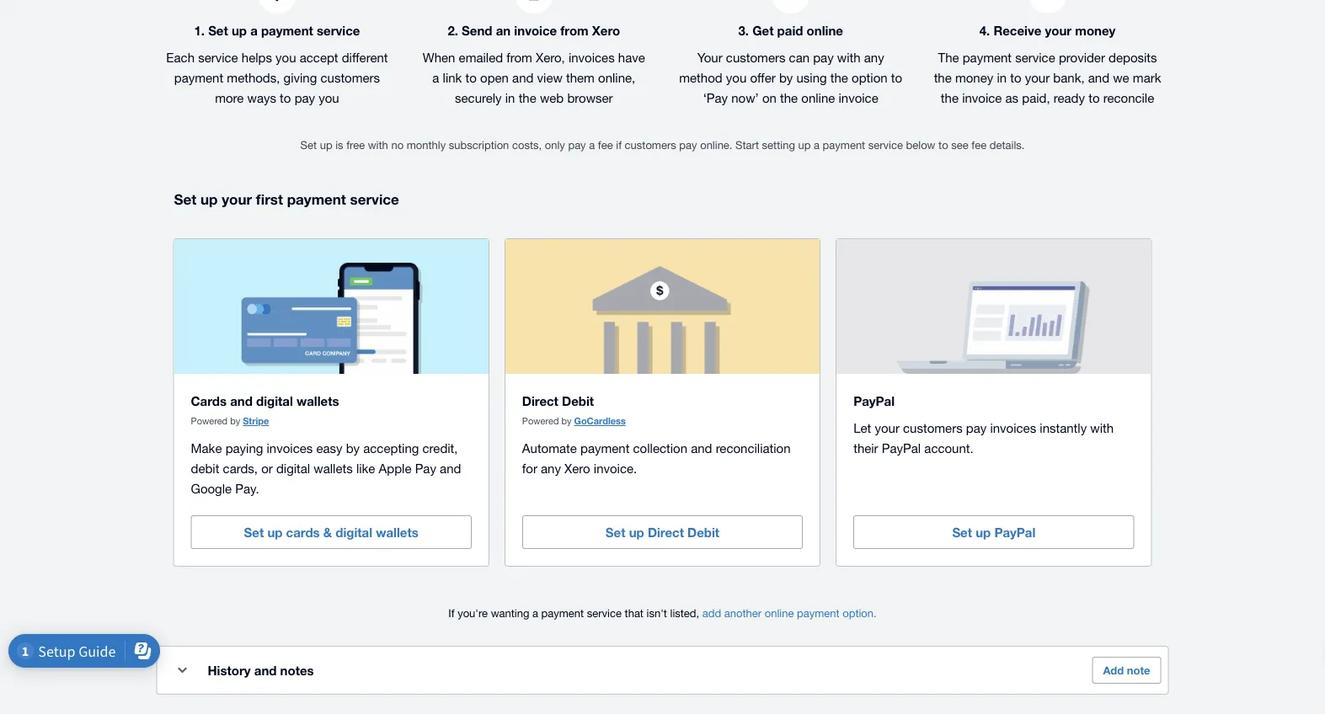 Task type: describe. For each thing, give the bounding box(es) containing it.
option
[[852, 70, 888, 85]]

if
[[616, 138, 622, 151]]

stripe
[[243, 416, 269, 427]]

2.
[[448, 23, 458, 38]]

1 horizontal spatial from
[[561, 23, 589, 38]]

3.
[[739, 23, 749, 38]]

powered inside direct debit powered by gocardless
[[522, 416, 559, 427]]

cards and digital wallets powered by stripe
[[191, 394, 339, 427]]

pay inside each service helps you accept different payment methods, giving customers more ways to pay you
[[295, 90, 315, 105]]

by inside cards and digital wallets powered by stripe
[[230, 416, 240, 427]]

toggle button
[[166, 654, 199, 688]]

set up paypal
[[953, 525, 1036, 540]]

each service helps you accept different payment methods, giving customers more ways to pay you
[[166, 50, 388, 105]]

provider
[[1059, 50, 1106, 64]]

debit inside direct debit powered by gocardless
[[562, 394, 594, 409]]

2. send an invoice from xero
[[448, 23, 620, 38]]

can
[[789, 50, 810, 64]]

now'
[[732, 90, 759, 105]]

0 horizontal spatial you
[[276, 50, 296, 64]]

if you're wanting a payment service that isn't listed, add another online payment option.
[[449, 607, 877, 620]]

paid,
[[1023, 90, 1051, 105]]

direct inside direct debit powered by gocardless
[[522, 394, 559, 409]]

up for set up your first payment service
[[201, 191, 218, 207]]

is
[[336, 138, 344, 151]]

option.
[[843, 607, 877, 620]]

customers right if
[[625, 138, 677, 151]]

monthly
[[407, 138, 446, 151]]

link
[[443, 70, 462, 85]]

by inside direct debit powered by gocardless
[[562, 416, 572, 427]]

set for &
[[244, 525, 264, 540]]

pay left online.
[[680, 138, 697, 151]]

wallets inside cards and digital wallets powered by stripe
[[297, 394, 339, 409]]

set up is free with no monthly subscription costs, only pay a fee if customers pay online. start setting up a payment service below to see fee details.
[[301, 138, 1025, 151]]

toggle image
[[178, 668, 187, 674]]

customers inside each service helps you accept different payment methods, giving customers more ways to pay you
[[321, 70, 380, 85]]

account.
[[925, 441, 974, 456]]

offer
[[750, 70, 776, 85]]

that
[[625, 607, 644, 620]]

invoices for 2. send an invoice from xero
[[569, 50, 615, 64]]

by inside your customers can pay with any method you offer by using the option to 'pay now' on the online invoice
[[780, 70, 793, 85]]

pay.
[[235, 481, 259, 496]]

wallets inside make paying invoices easy by accepting credit, debit cards, or digital wallets like apple pay and google pay.
[[314, 461, 353, 476]]

add
[[1104, 664, 1124, 677]]

direct debit powered by gocardless
[[522, 394, 626, 427]]

send
[[462, 23, 493, 38]]

for
[[522, 461, 538, 476]]

history
[[208, 663, 251, 679]]

listed,
[[670, 607, 700, 620]]

invoice inside the payment service provider deposits the money in to your bank, and we mark the invoice as paid, ready to reconcile
[[963, 90, 1002, 105]]

another
[[725, 607, 762, 620]]

1 horizontal spatial xero
[[592, 23, 620, 38]]

as
[[1006, 90, 1019, 105]]

and inside automate payment collection and reconciliation for any xero invoice.
[[691, 441, 713, 456]]

up for set up cards & digital wallets
[[267, 525, 283, 540]]

gocardless link
[[574, 416, 626, 427]]

the
[[939, 50, 960, 64]]

the payment service provider deposits the money in to your bank, and we mark the invoice as paid, ready to reconcile
[[934, 50, 1162, 105]]

first
[[256, 191, 283, 207]]

xero,
[[536, 50, 565, 64]]

stripe illustration image
[[207, 256, 456, 374]]

pay inside your customers can pay with any method you offer by using the option to 'pay now' on the online invoice
[[814, 50, 834, 64]]

debit
[[191, 461, 219, 476]]

you're
[[458, 607, 488, 620]]

to left see
[[939, 138, 949, 151]]

and inside make paying invoices easy by accepting credit, debit cards, or digital wallets like apple pay and google pay.
[[440, 461, 461, 476]]

browser
[[568, 90, 613, 105]]

cards
[[286, 525, 320, 540]]

method
[[680, 70, 723, 85]]

automate
[[522, 441, 577, 456]]

with for free
[[368, 138, 388, 151]]

set for free
[[301, 138, 317, 151]]

a right wanting
[[533, 607, 539, 620]]

2 vertical spatial online
[[765, 607, 794, 620]]

let your customers pay invoices instantly with their paypal account.
[[854, 421, 1114, 456]]

different
[[342, 50, 388, 64]]

an
[[496, 23, 511, 38]]

paying
[[226, 441, 263, 456]]

pay inside let your customers pay invoices instantly with their paypal account.
[[967, 421, 987, 436]]

paypal inside let your customers pay invoices instantly with their paypal account.
[[882, 441, 921, 456]]

payment left option.
[[797, 607, 840, 620]]

powered inside cards and digital wallets powered by stripe
[[191, 416, 228, 427]]

ready
[[1054, 90, 1086, 105]]

'pay
[[703, 90, 728, 105]]

set up direct debit button
[[522, 516, 803, 550]]

any inside your customers can pay with any method you offer by using the option to 'pay now' on the online invoice
[[865, 50, 885, 64]]

customers inside let your customers pay invoices instantly with their paypal account.
[[904, 421, 963, 436]]

payment right wanting
[[542, 607, 584, 620]]

your up provider
[[1046, 23, 1072, 38]]

payment right first
[[287, 191, 346, 207]]

pay
[[415, 461, 437, 476]]

instantly
[[1040, 421, 1087, 436]]

to inside your customers can pay with any method you offer by using the option to 'pay now' on the online invoice
[[892, 70, 903, 85]]

from inside when emailed from xero, invoices have a link to open and view them online, securely in the web browser
[[507, 50, 533, 64]]

easy
[[316, 441, 343, 456]]

we
[[1114, 70, 1130, 85]]

service inside the payment service provider deposits the money in to your bank, and we mark the invoice as paid, ready to reconcile
[[1016, 50, 1056, 64]]

notes
[[280, 663, 314, 679]]

online,
[[598, 70, 636, 85]]

have
[[618, 50, 645, 64]]

when
[[423, 50, 456, 64]]

gocardless
[[574, 416, 626, 427]]

payment up helps
[[261, 23, 313, 38]]

set up your first payment service
[[174, 191, 399, 207]]

stripe link
[[243, 416, 269, 427]]

with inside let your customers pay invoices instantly with their paypal account.
[[1091, 421, 1114, 436]]

payment right setting
[[823, 138, 866, 151]]

service down free
[[350, 191, 399, 207]]

set up direct debit
[[606, 525, 720, 540]]

more
[[215, 90, 244, 105]]

add note button
[[1093, 658, 1162, 685]]

0 vertical spatial paypal
[[854, 394, 895, 409]]

open
[[480, 70, 509, 85]]

debit inside button
[[688, 525, 720, 540]]

costs,
[[512, 138, 542, 151]]

0 vertical spatial online
[[807, 23, 844, 38]]



Task type: vqa. For each thing, say whether or not it's contained in the screenshot.
customers within the Your Customers Can Pay With Any Method You Offer By Using The Option To 'Pay Now' On The Online Invoice
yes



Task type: locate. For each thing, give the bounding box(es) containing it.
invoice inside your customers can pay with any method you offer by using the option to 'pay now' on the online invoice
[[839, 90, 879, 105]]

customers up offer
[[726, 50, 786, 64]]

set up cards & digital wallets button
[[191, 516, 472, 550]]

credit,
[[423, 441, 458, 456]]

4. receive your money
[[980, 23, 1116, 38]]

payment up invoice.
[[581, 441, 630, 456]]

0 vertical spatial xero
[[592, 23, 620, 38]]

invoices for paypal
[[991, 421, 1037, 436]]

add another online payment option. button
[[703, 597, 877, 631]]

0 horizontal spatial any
[[541, 461, 561, 476]]

each
[[166, 50, 195, 64]]

with up option
[[838, 50, 861, 64]]

set for first
[[174, 191, 197, 207]]

the
[[831, 70, 849, 85], [934, 70, 952, 85], [519, 90, 537, 105], [780, 90, 798, 105], [941, 90, 959, 105]]

1 powered from the left
[[191, 416, 228, 427]]

any inside automate payment collection and reconciliation for any xero invoice.
[[541, 461, 561, 476]]

in inside when emailed from xero, invoices have a link to open and view them online, securely in the web browser
[[506, 90, 515, 105]]

1 vertical spatial debit
[[688, 525, 720, 540]]

invoices up or
[[267, 441, 313, 456]]

your left first
[[222, 191, 252, 207]]

0 horizontal spatial with
[[368, 138, 388, 151]]

invoices
[[569, 50, 615, 64], [991, 421, 1037, 436], [267, 441, 313, 456]]

pay down giving
[[295, 90, 315, 105]]

paypal inside button
[[995, 525, 1036, 540]]

below
[[907, 138, 936, 151]]

fee left if
[[598, 138, 613, 151]]

or
[[261, 461, 273, 476]]

1 vertical spatial from
[[507, 50, 533, 64]]

and inside the payment service provider deposits the money in to your bank, and we mark the invoice as paid, ready to reconcile
[[1089, 70, 1110, 85]]

paypal illustration image
[[870, 256, 1119, 374]]

direct
[[522, 394, 559, 409], [648, 525, 684, 540]]

if
[[449, 607, 455, 620]]

setting
[[762, 138, 796, 151]]

1 horizontal spatial powered
[[522, 416, 559, 427]]

0 horizontal spatial from
[[507, 50, 533, 64]]

payment inside automate payment collection and reconciliation for any xero invoice.
[[581, 441, 630, 456]]

0 horizontal spatial xero
[[565, 461, 591, 476]]

digital inside cards and digital wallets powered by stripe
[[256, 394, 293, 409]]

payment
[[261, 23, 313, 38], [963, 50, 1012, 64], [174, 70, 223, 85], [823, 138, 866, 151], [287, 191, 346, 207], [581, 441, 630, 456], [542, 607, 584, 620], [797, 607, 840, 620]]

0 vertical spatial debit
[[562, 394, 594, 409]]

2 vertical spatial invoices
[[267, 441, 313, 456]]

3. get paid online
[[739, 23, 844, 38]]

note
[[1128, 664, 1151, 677]]

2 vertical spatial with
[[1091, 421, 1114, 436]]

1 vertical spatial invoices
[[991, 421, 1037, 436]]

xero down automate
[[565, 461, 591, 476]]

by inside make paying invoices easy by accepting credit, debit cards, or digital wallets like apple pay and google pay.
[[346, 441, 360, 456]]

online right paid on the right of the page
[[807, 23, 844, 38]]

online.
[[701, 138, 733, 151]]

1 horizontal spatial in
[[997, 70, 1007, 85]]

helps
[[242, 50, 272, 64]]

pay up using
[[814, 50, 834, 64]]

service down '4. receive your money'
[[1016, 50, 1056, 64]]

them
[[566, 70, 595, 85]]

powered
[[191, 416, 228, 427], [522, 416, 559, 427]]

invoice up xero,
[[514, 23, 557, 38]]

powered up automate
[[522, 416, 559, 427]]

payment down 4.
[[963, 50, 1012, 64]]

set for debit
[[606, 525, 626, 540]]

accepting
[[363, 441, 419, 456]]

invoice.
[[594, 461, 637, 476]]

to up as
[[1011, 70, 1022, 85]]

your inside let your customers pay invoices instantly with their paypal account.
[[875, 421, 900, 436]]

0 horizontal spatial debit
[[562, 394, 594, 409]]

invoices left instantly
[[991, 421, 1037, 436]]

0 horizontal spatial fee
[[598, 138, 613, 151]]

pay up account.
[[967, 421, 987, 436]]

and inside cards and digital wallets powered by stripe
[[230, 394, 253, 409]]

on
[[763, 90, 777, 105]]

invoice left as
[[963, 90, 1002, 105]]

to right link
[[466, 70, 477, 85]]

from up xero,
[[561, 23, 589, 38]]

wallets up easy
[[297, 394, 339, 409]]

online
[[807, 23, 844, 38], [802, 90, 836, 105], [765, 607, 794, 620]]

set up paypal button
[[854, 516, 1135, 550]]

the inside when emailed from xero, invoices have a link to open and view them online, securely in the web browser
[[519, 90, 537, 105]]

2 horizontal spatial invoice
[[963, 90, 1002, 105]]

invoice
[[514, 23, 557, 38], [839, 90, 879, 105], [963, 90, 1002, 105]]

up for set up paypal
[[976, 525, 991, 540]]

0 horizontal spatial invoice
[[514, 23, 557, 38]]

by up automate
[[562, 416, 572, 427]]

you inside your customers can pay with any method you offer by using the option to 'pay now' on the online invoice
[[726, 70, 747, 85]]

0 vertical spatial you
[[276, 50, 296, 64]]

2 horizontal spatial you
[[726, 70, 747, 85]]

payment inside the payment service provider deposits the money in to your bank, and we mark the invoice as paid, ready to reconcile
[[963, 50, 1012, 64]]

2 vertical spatial paypal
[[995, 525, 1036, 540]]

set
[[208, 23, 228, 38], [301, 138, 317, 151], [174, 191, 197, 207], [244, 525, 264, 540], [606, 525, 626, 540], [953, 525, 973, 540]]

0 vertical spatial any
[[865, 50, 885, 64]]

1 horizontal spatial direct
[[648, 525, 684, 540]]

their
[[854, 441, 879, 456]]

0 vertical spatial with
[[838, 50, 861, 64]]

service left that
[[587, 607, 622, 620]]

reconcile
[[1104, 90, 1155, 105]]

any down automate
[[541, 461, 561, 476]]

0 horizontal spatial money
[[956, 70, 994, 85]]

automate payment collection and reconciliation for any xero invoice.
[[522, 441, 791, 476]]

powered down "cards"
[[191, 416, 228, 427]]

wallets down apple
[[376, 525, 419, 540]]

digital right or
[[276, 461, 310, 476]]

set up cards & digital wallets
[[244, 525, 419, 540]]

money down the
[[956, 70, 994, 85]]

only
[[545, 138, 565, 151]]

using
[[797, 70, 827, 85]]

gocardless illustration image
[[538, 256, 788, 374]]

wanting
[[491, 607, 530, 620]]

2 vertical spatial wallets
[[376, 525, 419, 540]]

up for set up is free with no monthly subscription costs, only pay a fee if customers pay online. start setting up a payment service below to see fee details.
[[320, 138, 333, 151]]

service inside each service helps you accept different payment methods, giving customers more ways to pay you
[[198, 50, 238, 64]]

customers inside your customers can pay with any method you offer by using the option to 'pay now' on the online invoice
[[726, 50, 786, 64]]

digital right the '&'
[[336, 525, 373, 540]]

with right instantly
[[1091, 421, 1114, 436]]

a left link
[[433, 70, 439, 85]]

0 horizontal spatial direct
[[522, 394, 559, 409]]

0 vertical spatial money
[[1076, 23, 1116, 38]]

1 vertical spatial paypal
[[882, 441, 921, 456]]

1 vertical spatial any
[[541, 461, 561, 476]]

with for pay
[[838, 50, 861, 64]]

1 vertical spatial online
[[802, 90, 836, 105]]

your right let
[[875, 421, 900, 436]]

and inside when emailed from xero, invoices have a link to open and view them online, securely in the web browser
[[513, 70, 534, 85]]

service
[[317, 23, 360, 38], [198, 50, 238, 64], [1016, 50, 1056, 64], [869, 138, 903, 151], [350, 191, 399, 207], [587, 607, 622, 620]]

customers down different
[[321, 70, 380, 85]]

your inside the payment service provider deposits the money in to your bank, and we mark the invoice as paid, ready to reconcile
[[1026, 70, 1050, 85]]

money up provider
[[1076, 23, 1116, 38]]

wallets
[[297, 394, 339, 409], [314, 461, 353, 476], [376, 525, 419, 540]]

1 vertical spatial with
[[368, 138, 388, 151]]

let
[[854, 421, 872, 436]]

4.
[[980, 23, 991, 38]]

to right ready
[[1089, 90, 1100, 105]]

debit up "gocardless"
[[562, 394, 594, 409]]

giving
[[284, 70, 317, 85]]

start
[[736, 138, 759, 151]]

service up the accept
[[317, 23, 360, 38]]

and right the collection
[[691, 441, 713, 456]]

by left stripe link
[[230, 416, 240, 427]]

online inside your customers can pay with any method you offer by using the option to 'pay now' on the online invoice
[[802, 90, 836, 105]]

0 vertical spatial in
[[997, 70, 1007, 85]]

reconciliation
[[716, 441, 791, 456]]

2 vertical spatial digital
[[336, 525, 373, 540]]

wallets down easy
[[314, 461, 353, 476]]

cards,
[[223, 461, 258, 476]]

online right another
[[765, 607, 794, 620]]

digital up stripe
[[256, 394, 293, 409]]

collection
[[633, 441, 688, 456]]

a
[[250, 23, 258, 38], [433, 70, 439, 85], [589, 138, 595, 151], [814, 138, 820, 151], [533, 607, 539, 620]]

1 vertical spatial wallets
[[314, 461, 353, 476]]

2 vertical spatial you
[[319, 90, 339, 105]]

0 vertical spatial from
[[561, 23, 589, 38]]

any up option
[[865, 50, 885, 64]]

debit up add
[[688, 525, 720, 540]]

you up now'
[[726, 70, 747, 85]]

details.
[[990, 138, 1025, 151]]

accept
[[300, 50, 338, 64]]

a up helps
[[250, 23, 258, 38]]

up for set up direct debit
[[629, 525, 645, 540]]

0 vertical spatial invoices
[[569, 50, 615, 64]]

direct down automate payment collection and reconciliation for any xero invoice.
[[648, 525, 684, 540]]

online down using
[[802, 90, 836, 105]]

your up paid,
[[1026, 70, 1050, 85]]

1 horizontal spatial with
[[838, 50, 861, 64]]

2 powered from the left
[[522, 416, 559, 427]]

a right setting
[[814, 138, 820, 151]]

payment inside each service helps you accept different payment methods, giving customers more ways to pay you
[[174, 70, 223, 85]]

0 horizontal spatial in
[[506, 90, 515, 105]]

1 horizontal spatial invoices
[[569, 50, 615, 64]]

methods,
[[227, 70, 280, 85]]

in up as
[[997, 70, 1007, 85]]

free
[[347, 138, 365, 151]]

1 vertical spatial digital
[[276, 461, 310, 476]]

no
[[391, 138, 404, 151]]

1 vertical spatial money
[[956, 70, 994, 85]]

money inside the payment service provider deposits the money in to your bank, and we mark the invoice as paid, ready to reconcile
[[956, 70, 994, 85]]

see
[[952, 138, 969, 151]]

and left we on the right top of the page
[[1089, 70, 1110, 85]]

digital inside make paying invoices easy by accepting credit, debit cards, or digital wallets like apple pay and google pay.
[[276, 461, 310, 476]]

1 horizontal spatial fee
[[972, 138, 987, 151]]

1 fee from the left
[[598, 138, 613, 151]]

history and notes
[[208, 663, 314, 679]]

invoices inside let your customers pay invoices instantly with their paypal account.
[[991, 421, 1037, 436]]

with inside your customers can pay with any method you offer by using the option to 'pay now' on the online invoice
[[838, 50, 861, 64]]

invoices inside make paying invoices easy by accepting credit, debit cards, or digital wallets like apple pay and google pay.
[[267, 441, 313, 456]]

and
[[513, 70, 534, 85], [1089, 70, 1110, 85], [230, 394, 253, 409], [691, 441, 713, 456], [440, 461, 461, 476], [254, 663, 277, 679]]

invoices inside when emailed from xero, invoices have a link to open and view them online, securely in the web browser
[[569, 50, 615, 64]]

xero inside automate payment collection and reconciliation for any xero invoice.
[[565, 461, 591, 476]]

1 horizontal spatial debit
[[688, 525, 720, 540]]

paid
[[778, 23, 804, 38]]

subscription
[[449, 138, 509, 151]]

direct inside the set up direct debit button
[[648, 525, 684, 540]]

web
[[540, 90, 564, 105]]

debit
[[562, 394, 594, 409], [688, 525, 720, 540]]

0 horizontal spatial powered
[[191, 416, 228, 427]]

receive
[[994, 23, 1042, 38]]

a inside when emailed from xero, invoices have a link to open and view them online, securely in the web browser
[[433, 70, 439, 85]]

payment down each
[[174, 70, 223, 85]]

you up giving
[[276, 50, 296, 64]]

with left "no"
[[368, 138, 388, 151]]

customers up account.
[[904, 421, 963, 436]]

from down 2. send an invoice from xero
[[507, 50, 533, 64]]

and left view
[[513, 70, 534, 85]]

0 vertical spatial digital
[[256, 394, 293, 409]]

2 horizontal spatial invoices
[[991, 421, 1037, 436]]

by right easy
[[346, 441, 360, 456]]

with
[[838, 50, 861, 64], [368, 138, 388, 151], [1091, 421, 1114, 436]]

digital inside button
[[336, 525, 373, 540]]

1.
[[194, 23, 205, 38]]

pay right only
[[568, 138, 586, 151]]

your
[[1046, 23, 1072, 38], [1026, 70, 1050, 85], [222, 191, 252, 207], [875, 421, 900, 436]]

isn't
[[647, 607, 667, 620]]

invoice down option
[[839, 90, 879, 105]]

wallets inside set up cards & digital wallets button
[[376, 525, 419, 540]]

to inside when emailed from xero, invoices have a link to open and view them online, securely in the web browser
[[466, 70, 477, 85]]

1 horizontal spatial money
[[1076, 23, 1116, 38]]

0 vertical spatial direct
[[522, 394, 559, 409]]

0 horizontal spatial invoices
[[267, 441, 313, 456]]

by right offer
[[780, 70, 793, 85]]

invoices up them
[[569, 50, 615, 64]]

mark
[[1133, 70, 1162, 85]]

google
[[191, 481, 232, 496]]

1 horizontal spatial any
[[865, 50, 885, 64]]

direct up automate
[[522, 394, 559, 409]]

deposits
[[1109, 50, 1158, 64]]

to
[[466, 70, 477, 85], [892, 70, 903, 85], [1011, 70, 1022, 85], [280, 90, 291, 105], [1089, 90, 1100, 105], [939, 138, 949, 151]]

1 vertical spatial direct
[[648, 525, 684, 540]]

xero up the have
[[592, 23, 620, 38]]

1 vertical spatial you
[[726, 70, 747, 85]]

to right option
[[892, 70, 903, 85]]

fee right see
[[972, 138, 987, 151]]

in down open at the left top of the page
[[506, 90, 515, 105]]

you down the accept
[[319, 90, 339, 105]]

service down 1.
[[198, 50, 238, 64]]

1 vertical spatial in
[[506, 90, 515, 105]]

2 horizontal spatial with
[[1091, 421, 1114, 436]]

2 fee from the left
[[972, 138, 987, 151]]

1 horizontal spatial invoice
[[839, 90, 879, 105]]

and left notes
[[254, 663, 277, 679]]

1 horizontal spatial you
[[319, 90, 339, 105]]

to right ways
[[280, 90, 291, 105]]

add
[[703, 607, 722, 620]]

get
[[753, 23, 774, 38]]

1 vertical spatial xero
[[565, 461, 591, 476]]

service left below
[[869, 138, 903, 151]]

a left if
[[589, 138, 595, 151]]

to inside each service helps you accept different payment methods, giving customers more ways to pay you
[[280, 90, 291, 105]]

in inside the payment service provider deposits the money in to your bank, and we mark the invoice as paid, ready to reconcile
[[997, 70, 1007, 85]]

when emailed from xero, invoices have a link to open and view them online, securely in the web browser
[[423, 50, 645, 105]]

0 vertical spatial wallets
[[297, 394, 339, 409]]

and up stripe
[[230, 394, 253, 409]]

and down credit,
[[440, 461, 461, 476]]



